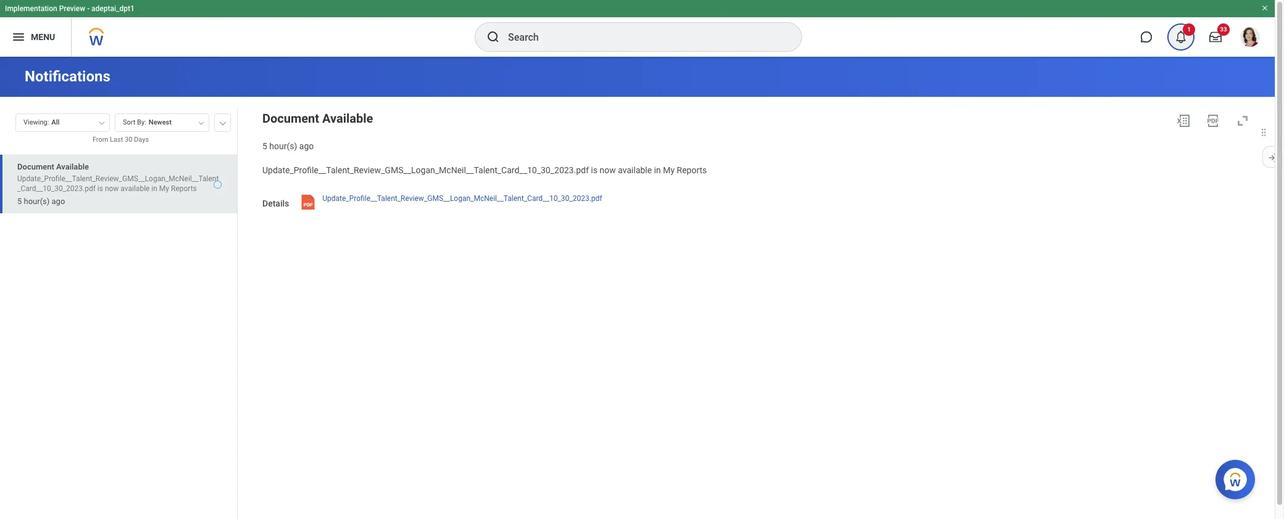Task type: describe. For each thing, give the bounding box(es) containing it.
-
[[87, 4, 90, 13]]

5 hour(s) ago
[[262, 141, 314, 151]]

preview
[[59, 4, 85, 13]]

notifications large image
[[1175, 31, 1187, 43]]

Search Workday  search field
[[508, 23, 776, 51]]

from
[[93, 136, 108, 144]]

newest
[[149, 119, 172, 127]]

details
[[262, 199, 289, 208]]

ago inside document available region
[[299, 141, 314, 151]]

update_profile__talent_review_gms__logan_mcneil__talent
[[17, 175, 219, 183]]

implementation preview -   adeptai_dpt1
[[5, 4, 135, 13]]

available inside document available update_profile__talent_review_gms__logan_mcneil__talent _card__10_30_2023.pdf is now available in my reports 5 hour(s) ago
[[121, 185, 150, 193]]

5 inside document available region
[[262, 141, 267, 151]]

fullscreen image
[[1236, 114, 1250, 128]]

my inside document available update_profile__talent_review_gms__logan_mcneil__talent _card__10_30_2023.pdf is now available in my reports 5 hour(s) ago
[[159, 185, 169, 193]]

update_profile__talent_review_gms__logan_mcneil__talent_card__10_30_2023.pdf for update_profile__talent_review_gms__logan_mcneil__talent_card__10_30_2023.pdf is now available in my reports
[[262, 165, 589, 175]]

document available update_profile__talent_review_gms__logan_mcneil__talent _card__10_30_2023.pdf is now available in my reports 5 hour(s) ago
[[17, 162, 219, 206]]

is inside document available update_profile__talent_review_gms__logan_mcneil__talent _card__10_30_2023.pdf is now available in my reports 5 hour(s) ago
[[97, 185, 103, 193]]

1 horizontal spatial in
[[654, 165, 661, 175]]

5 inside document available update_profile__talent_review_gms__logan_mcneil__talent _card__10_30_2023.pdf is now available in my reports 5 hour(s) ago
[[17, 197, 22, 206]]

33
[[1220, 26, 1227, 33]]

menu
[[31, 32, 55, 42]]

sort
[[123, 119, 135, 127]]

1 button
[[1168, 23, 1195, 51]]

30
[[125, 136, 132, 144]]

tab panel inside notifications main content
[[0, 108, 237, 520]]

viewing:
[[23, 119, 49, 127]]

close environment banner image
[[1261, 4, 1269, 12]]

33 button
[[1202, 23, 1230, 51]]

more image
[[219, 119, 227, 125]]



Task type: locate. For each thing, give the bounding box(es) containing it.
available for document available update_profile__talent_review_gms__logan_mcneil__talent _card__10_30_2023.pdf is now available in my reports 5 hour(s) ago
[[56, 162, 89, 171]]

0 horizontal spatial available
[[121, 185, 150, 193]]

update_profile__talent_review_gms__logan_mcneil__talent_card__10_30_2023.pdf is now available in my reports
[[262, 165, 707, 175]]

0 vertical spatial reports
[[677, 165, 707, 175]]

update_profile__talent_review_gms__logan_mcneil__talent_card__10_30_2023.pdf down update_profile__talent_review_gms__logan_mcneil__talent_card__10_30_2023.pdf is now available in my reports
[[322, 194, 602, 203]]

0 vertical spatial update_profile__talent_review_gms__logan_mcneil__talent_card__10_30_2023.pdf
[[262, 165, 589, 175]]

5 down _card__10_30_2023.pdf
[[17, 197, 22, 206]]

0 vertical spatial available
[[618, 165, 652, 175]]

1 horizontal spatial is
[[591, 165, 598, 175]]

reports inside document available update_profile__talent_review_gms__logan_mcneil__talent _card__10_30_2023.pdf is now available in my reports 5 hour(s) ago
[[171, 185, 197, 193]]

search image
[[486, 30, 501, 44]]

document available region
[[262, 109, 1255, 152]]

days
[[134, 136, 149, 144]]

0 vertical spatial ago
[[299, 141, 314, 151]]

0 horizontal spatial reports
[[171, 185, 197, 193]]

0 vertical spatial my
[[663, 165, 675, 175]]

0 vertical spatial hour(s)
[[269, 141, 297, 151]]

1 vertical spatial available
[[56, 162, 89, 171]]

1 horizontal spatial available
[[322, 111, 373, 126]]

view printable version (pdf) image
[[1206, 114, 1221, 128]]

notifications
[[25, 68, 110, 85]]

0 horizontal spatial in
[[151, 185, 157, 193]]

in
[[654, 165, 661, 175], [151, 185, 157, 193]]

export to excel image
[[1176, 114, 1191, 128]]

1 horizontal spatial my
[[663, 165, 675, 175]]

0 vertical spatial available
[[322, 111, 373, 126]]

0 horizontal spatial document
[[17, 162, 54, 171]]

document for document available
[[262, 111, 319, 126]]

by:
[[137, 119, 146, 127]]

1 vertical spatial document
[[17, 162, 54, 171]]

from last 30 days
[[93, 136, 149, 144]]

0 vertical spatial in
[[654, 165, 661, 175]]

tab panel containing document available
[[0, 108, 237, 520]]

inbox large image
[[1210, 31, 1222, 43]]

1 horizontal spatial reports
[[677, 165, 707, 175]]

menu button
[[0, 17, 71, 57]]

0 horizontal spatial is
[[97, 185, 103, 193]]

my
[[663, 165, 675, 175], [159, 185, 169, 193]]

document available
[[262, 111, 373, 126]]

document for document available update_profile__talent_review_gms__logan_mcneil__talent _card__10_30_2023.pdf is now available in my reports 5 hour(s) ago
[[17, 162, 54, 171]]

document up '5 hour(s) ago'
[[262, 111, 319, 126]]

5
[[262, 141, 267, 151], [17, 197, 22, 206]]

0 horizontal spatial available
[[56, 162, 89, 171]]

last
[[110, 136, 123, 144]]

notifications main content
[[0, 57, 1275, 520]]

available inside document available update_profile__talent_review_gms__logan_mcneil__talent _card__10_30_2023.pdf is now available in my reports 5 hour(s) ago
[[56, 162, 89, 171]]

1 vertical spatial now
[[105, 185, 119, 193]]

profile logan mcneil image
[[1240, 27, 1260, 49]]

ago inside document available update_profile__talent_review_gms__logan_mcneil__talent _card__10_30_2023.pdf is now available in my reports 5 hour(s) ago
[[52, 197, 65, 206]]

1 horizontal spatial now
[[600, 165, 616, 175]]

available for document available
[[322, 111, 373, 126]]

1 vertical spatial hour(s)
[[24, 197, 50, 206]]

hour(s) inside document available update_profile__talent_review_gms__logan_mcneil__talent _card__10_30_2023.pdf is now available in my reports 5 hour(s) ago
[[24, 197, 50, 206]]

1 horizontal spatial ago
[[299, 141, 314, 151]]

update_profile__talent_review_gms__logan_mcneil__talent_card__10_30_2023.pdf up update_profile__talent_review_gms__logan_mcneil__talent_card__10_30_2023.pdf link
[[262, 165, 589, 175]]

hour(s) inside document available region
[[269, 141, 297, 151]]

0 vertical spatial 5
[[262, 141, 267, 151]]

update_profile__talent_review_gms__logan_mcneil__talent_card__10_30_2023.pdf
[[262, 165, 589, 175], [322, 194, 602, 203]]

0 vertical spatial is
[[591, 165, 598, 175]]

0 horizontal spatial now
[[105, 185, 119, 193]]

update_profile__talent_review_gms__logan_mcneil__talent_card__10_30_2023.pdf for update_profile__talent_review_gms__logan_mcneil__talent_card__10_30_2023.pdf
[[322, 194, 602, 203]]

ago down _card__10_30_2023.pdf
[[52, 197, 65, 206]]

document up _card__10_30_2023.pdf
[[17, 162, 54, 171]]

0 horizontal spatial my
[[159, 185, 169, 193]]

1 vertical spatial reports
[[171, 185, 197, 193]]

hour(s) down document available
[[269, 141, 297, 151]]

is
[[591, 165, 598, 175], [97, 185, 103, 193]]

1 vertical spatial 5
[[17, 197, 22, 206]]

0 horizontal spatial ago
[[52, 197, 65, 206]]

1 vertical spatial update_profile__talent_review_gms__logan_mcneil__talent_card__10_30_2023.pdf
[[322, 194, 602, 203]]

1 horizontal spatial hour(s)
[[269, 141, 297, 151]]

in inside document available update_profile__talent_review_gms__logan_mcneil__talent _card__10_30_2023.pdf is now available in my reports 5 hour(s) ago
[[151, 185, 157, 193]]

1 vertical spatial is
[[97, 185, 103, 193]]

available
[[618, 165, 652, 175], [121, 185, 150, 193]]

1 vertical spatial my
[[159, 185, 169, 193]]

tab panel
[[0, 108, 237, 520]]

0 vertical spatial now
[[600, 165, 616, 175]]

1 vertical spatial in
[[151, 185, 157, 193]]

justify image
[[11, 30, 26, 44]]

0 horizontal spatial 5
[[17, 197, 22, 206]]

adeptai_dpt1
[[91, 4, 135, 13]]

document inside document available update_profile__talent_review_gms__logan_mcneil__talent _card__10_30_2023.pdf is now available in my reports 5 hour(s) ago
[[17, 162, 54, 171]]

sort by: newest
[[123, 119, 172, 127]]

0 vertical spatial document
[[262, 111, 319, 126]]

ago down document available
[[299, 141, 314, 151]]

implementation
[[5, 4, 57, 13]]

mark read image
[[214, 181, 222, 189]]

1 vertical spatial available
[[121, 185, 150, 193]]

available inside region
[[322, 111, 373, 126]]

notifications element
[[1164, 23, 1198, 51]]

1 horizontal spatial document
[[262, 111, 319, 126]]

menu banner
[[0, 0, 1275, 57]]

update_profile__talent_review_gms__logan_mcneil__talent_card__10_30_2023.pdf link
[[322, 191, 602, 213]]

available
[[322, 111, 373, 126], [56, 162, 89, 171]]

0 horizontal spatial hour(s)
[[24, 197, 50, 206]]

_card__10_30_2023.pdf
[[17, 185, 96, 193]]

document inside region
[[262, 111, 319, 126]]

hour(s) down _card__10_30_2023.pdf
[[24, 197, 50, 206]]

1
[[1187, 26, 1191, 33]]

now inside document available update_profile__talent_review_gms__logan_mcneil__talent _card__10_30_2023.pdf is now available in my reports 5 hour(s) ago
[[105, 185, 119, 193]]

document
[[262, 111, 319, 126], [17, 162, 54, 171]]

1 horizontal spatial available
[[618, 165, 652, 175]]

hour(s)
[[269, 141, 297, 151], [24, 197, 50, 206]]

ago
[[299, 141, 314, 151], [52, 197, 65, 206]]

reports
[[677, 165, 707, 175], [171, 185, 197, 193]]

viewing: all
[[23, 119, 59, 127]]

now
[[600, 165, 616, 175], [105, 185, 119, 193]]

all
[[51, 119, 59, 127]]

1 vertical spatial ago
[[52, 197, 65, 206]]

5 up details
[[262, 141, 267, 151]]

1 horizontal spatial 5
[[262, 141, 267, 151]]



Task type: vqa. For each thing, say whether or not it's contained in the screenshot.
the hour(s) inside Document Available 'region'
yes



